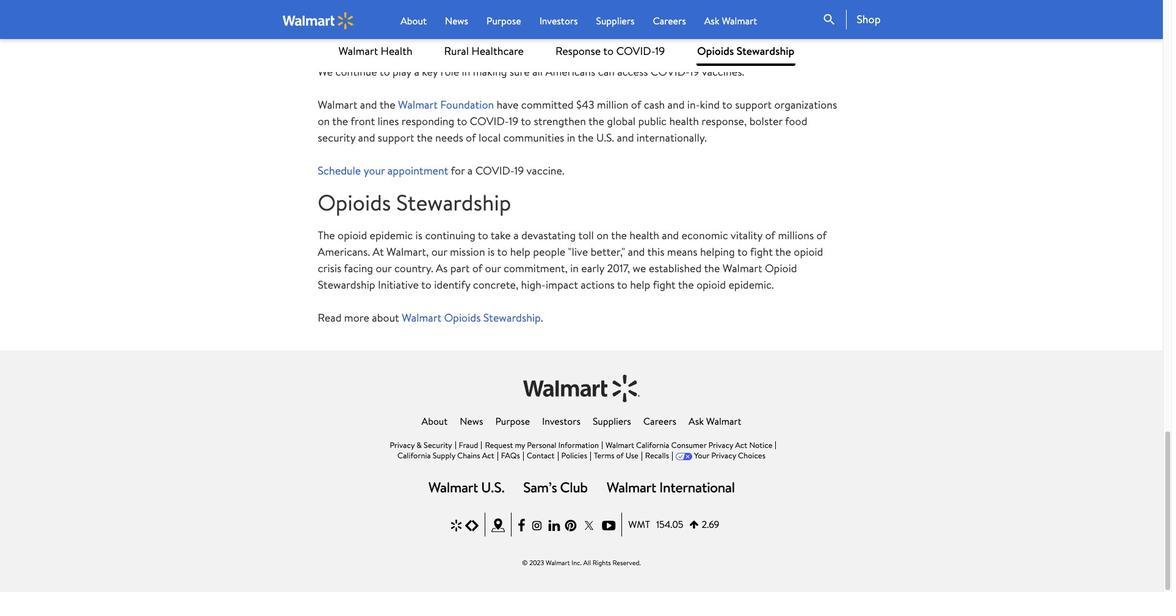 Task type: describe. For each thing, give the bounding box(es) containing it.
2017,
[[608, 261, 631, 276]]

0 vertical spatial response to covid-19
[[318, 7, 537, 37]]

epidemic.
[[729, 278, 774, 293]]

19 inside have committed $43 million of cash and in-kind to support organizations on the front lines responding to covid-19 to strengthen the global public health response, bolster food security and support the needs of local communities in the u.s. and internationally.
[[509, 113, 519, 129]]

suppliers link
[[593, 415, 632, 428]]

contact
[[527, 450, 555, 461]]

ask walmart for shop
[[705, 14, 758, 27]]

walmart inside walmart california consumer privacy act notice california supply chains act
[[606, 440, 635, 451]]

beginning
[[364, 47, 411, 63]]

ask walmart link for shop
[[705, 13, 758, 28]]

1 vertical spatial help
[[631, 278, 651, 293]]

"live
[[568, 245, 588, 260]]

the opioid epidemic is continuing to take a devastating toll on the health and economic vitality of millions of americans. at walmart, our mission is to help people "live better," and this means helping to fight the opioid crisis facing our country. as part of our commitment, in early 2017, we established the walmart opioid stewardship initiative to identify concrete, high-impact actions to help fight the opioid epidemic.
[[318, 228, 827, 293]]

careers link for fraud
[[644, 415, 677, 428]]

to down foundation
[[457, 113, 468, 129]]

walmart up 'your privacy choices'
[[707, 415, 742, 428]]

to down 'vitality'
[[738, 245, 748, 260]]

terms of use
[[594, 450, 639, 461]]

policies
[[562, 450, 588, 461]]

walmart opioids stewardship link
[[402, 311, 541, 326]]

vaccine.
[[527, 163, 565, 178]]

chains
[[458, 450, 481, 461]]

our inside from the beginning of the pandemic, we have prioritized the health and safety of our associates and customers. we continue to play a key role in making sure all americans can access covid-19 vaccines.
[[702, 47, 718, 63]]

schedule your appointment for a covid-19 vaccine.
[[318, 163, 565, 178]]

walmart and the walmart foundation
[[318, 97, 497, 112]]

read more about walmart opioids stewardship .
[[318, 311, 543, 326]]

privacy left &
[[390, 440, 415, 451]]

better,"
[[591, 245, 626, 260]]

ask walmart for fraud
[[689, 415, 742, 428]]

we inside "the opioid epidemic is continuing to take a devastating toll on the health and economic vitality of millions of americans. at walmart, our mission is to help people "live better," and this means helping to fight the opioid crisis facing our country. as part of our commitment, in early 2017, we established the walmart opioid stewardship initiative to identify concrete, high-impact actions to help fight the opioid epidemic."
[[633, 261, 647, 276]]

a inside from the beginning of the pandemic, we have prioritized the health and safety of our associates and customers. we continue to play a key role in making sure all americans can access covid-19 vaccines.
[[414, 64, 420, 79]]

youtube play image
[[603, 518, 616, 534]]

a inside "the opioid epidemic is continuing to take a devastating toll on the health and economic vitality of millions of americans. at walmart, our mission is to help people "live better," and this means helping to fight the opioid crisis facing our country. as part of our commitment, in early 2017, we established the walmart opioid stewardship initiative to identify concrete, high-impact actions to help fight the opioid epidemic."
[[514, 228, 519, 243]]

in inside "the opioid epidemic is continuing to take a devastating toll on the health and economic vitality of millions of americans. at walmart, our mission is to help people "live better," and this means helping to fight the opioid crisis facing our country. as part of our commitment, in early 2017, we established the walmart opioid stewardship initiative to identify concrete, high-impact actions to help fight the opioid epidemic."
[[571, 261, 579, 276]]

to down take
[[498, 245, 508, 260]]

key
[[422, 64, 438, 79]]

as
[[436, 261, 448, 276]]

facebook image
[[518, 518, 526, 534]]

access
[[618, 64, 649, 79]]

suppliers for 'suppliers' 'link'
[[593, 415, 632, 428]]

sams club image
[[466, 518, 479, 534]]

and right associates
[[771, 47, 789, 63]]

suppliers button
[[597, 13, 635, 28]]

to down country.
[[422, 278, 432, 293]]

ask walmart link for fraud
[[689, 415, 742, 428]]

use
[[626, 450, 639, 461]]

cash
[[644, 97, 665, 112]]

stewardship up vaccines.
[[737, 43, 795, 59]]

country.
[[395, 261, 434, 276]]

and up access
[[638, 47, 656, 63]]

opioids inside opioids stewardship link
[[698, 43, 734, 59]]

walmart up responding
[[398, 97, 438, 112]]

0 vertical spatial response
[[318, 7, 409, 37]]

choices
[[739, 450, 766, 461]]

0 horizontal spatial act
[[482, 450, 495, 461]]

organizations
[[775, 97, 838, 112]]

responding
[[402, 113, 455, 129]]

1 horizontal spatial fight
[[751, 245, 773, 260]]

health inside "the opioid epidemic is continuing to take a devastating toll on the health and economic vitality of millions of americans. at walmart, our mission is to help people "live better," and this means helping to fight the opioid crisis facing our country. as part of our commitment, in early 2017, we established the walmart opioid stewardship initiative to identify concrete, high-impact actions to help fight the opioid epidemic."
[[630, 228, 660, 243]]

linkedin image
[[549, 518, 560, 534]]

about for the about dropdown button at the left top of the page
[[401, 14, 427, 27]]

covid- inside from the beginning of the pandemic, we have prioritized the health and safety of our associates and customers. we continue to play a key role in making sure all americans can access covid-19 vaccines.
[[651, 64, 690, 79]]

request
[[485, 440, 513, 451]]

©
[[522, 558, 528, 568]]

the up can
[[588, 47, 604, 63]]

kind
[[700, 97, 720, 112]]

and down global
[[617, 130, 634, 145]]

vaccines.
[[702, 64, 745, 79]]

california supply chains act link
[[398, 450, 495, 461]]

the up "u.s." at the right top of the page
[[589, 113, 605, 129]]

global
[[607, 113, 636, 129]]

of left local
[[466, 130, 476, 145]]

schedule
[[318, 163, 361, 178]]

of right 'vitality'
[[766, 228, 776, 243]]

americans
[[546, 64, 596, 79]]

19 up cash
[[656, 43, 665, 59]]

privacy right 'your'
[[712, 450, 737, 461]]

search
[[823, 12, 837, 27]]

safety
[[658, 47, 687, 63]]

reserved.
[[613, 558, 641, 568]]

supply
[[433, 450, 456, 461]]

and up front
[[360, 97, 377, 112]]

bolster
[[750, 113, 783, 129]]

suppliers for suppliers popup button
[[597, 14, 635, 27]]

sure
[[510, 64, 530, 79]]

covid- down local
[[476, 163, 515, 178]]

communities
[[504, 130, 565, 145]]

request my personal information link
[[485, 440, 599, 451]]

wmt 154.05
[[629, 518, 684, 531]]

© 2023 walmart inc. all rights reserved.
[[522, 558, 641, 568]]

committed
[[522, 97, 574, 112]]

to up "communities"
[[521, 113, 532, 129]]

and left in-
[[668, 97, 685, 112]]

spark image
[[450, 518, 463, 534]]

in inside have committed $43 million of cash and in-kind to support organizations on the front lines responding to covid-19 to strengthen the global public health response, bolster food security and support the needs of local communities in the u.s. and internationally.
[[567, 130, 576, 145]]

vitality
[[731, 228, 763, 243]]

stewardship inside "the opioid epidemic is continuing to take a devastating toll on the health and economic vitality of millions of americans. at walmart, our mission is to help people "live better," and this means helping to fight the opioid crisis facing our country. as part of our commitment, in early 2017, we established the walmart opioid stewardship initiative to identify concrete, high-impact actions to help fight the opioid epidemic."
[[318, 278, 375, 293]]

stewardship down for on the left top of the page
[[397, 187, 512, 218]]

local
[[479, 130, 501, 145]]

the left "u.s." at the right top of the page
[[578, 130, 594, 145]]

foundation
[[441, 97, 494, 112]]

response,
[[702, 113, 747, 129]]

19 left vaccine.
[[515, 163, 524, 178]]

1 horizontal spatial california
[[637, 440, 670, 451]]

about button
[[401, 13, 427, 28]]

associates
[[721, 47, 769, 63]]

security
[[318, 130, 356, 145]]

epidemic
[[370, 228, 413, 243]]

recalls
[[646, 450, 670, 461]]

helping
[[701, 245, 736, 260]]

personal
[[527, 440, 557, 451]]

americans.
[[318, 245, 370, 260]]

1 horizontal spatial is
[[488, 245, 495, 260]]

your privacy choices link
[[695, 450, 766, 461]]

food
[[786, 113, 808, 129]]

our down at
[[376, 261, 392, 276]]

health inside have committed $43 million of cash and in-kind to support organizations on the front lines responding to covid-19 to strengthen the global public health response, bolster food security and support the needs of local communities in the u.s. and internationally.
[[670, 113, 699, 129]]

of right "part"
[[473, 261, 483, 276]]

we
[[318, 64, 333, 79]]

to up response,
[[723, 97, 733, 112]]

crisis
[[318, 261, 342, 276]]

1 horizontal spatial act
[[736, 440, 748, 451]]

recalls link
[[646, 450, 670, 461]]

careers for fraud
[[644, 415, 677, 428]]

read
[[318, 311, 342, 326]]

1 vertical spatial response to covid-19
[[556, 43, 665, 59]]

all
[[533, 64, 543, 79]]

millions
[[779, 228, 815, 243]]

covid- up rural healthcare
[[440, 7, 518, 37]]

walmart,
[[387, 245, 429, 260]]

commitment,
[[504, 261, 568, 276]]

rights
[[593, 558, 611, 568]]

news for news dropdown button
[[445, 14, 469, 27]]

walmart up opioids stewardship link
[[722, 14, 758, 27]]

covid- up access
[[617, 43, 656, 59]]

our up as
[[432, 245, 448, 260]]

from the beginning of the pandemic, we have prioritized the health and safety of our associates and customers. we continue to play a key role in making sure all americans can access covid-19 vaccines.
[[318, 47, 843, 79]]

&
[[417, 440, 422, 451]]

more
[[344, 311, 370, 326]]

policies link
[[562, 450, 588, 461]]

arrow up image
[[690, 520, 699, 530]]

million
[[597, 97, 629, 112]]

about
[[372, 311, 400, 326]]

1 horizontal spatial opioids
[[444, 311, 481, 326]]

information
[[559, 440, 599, 451]]

from
[[318, 47, 343, 63]]

ask for fraud
[[689, 415, 704, 428]]

on inside have committed $43 million of cash and in-kind to support organizations on the front lines responding to covid-19 to strengthen the global public health response, bolster food security and support the needs of local communities in the u.s. and internationally.
[[318, 113, 330, 129]]

0 horizontal spatial is
[[416, 228, 423, 243]]

and up means
[[662, 228, 679, 243]]

early
[[582, 261, 605, 276]]

rural
[[444, 43, 469, 59]]

have inside from the beginning of the pandemic, we have prioritized the health and safety of our associates and customers. we continue to play a key role in making sure all americans can access covid-19 vaccines.
[[512, 47, 534, 63]]

and left this
[[628, 245, 645, 260]]

wmt
[[629, 518, 651, 531]]

2 vertical spatial opioid
[[697, 278, 726, 293]]

toll
[[579, 228, 594, 243]]

0 horizontal spatial support
[[378, 130, 415, 145]]

walmart health
[[339, 43, 413, 59]]

walmart health link
[[339, 37, 413, 66]]

to down 2017,
[[618, 278, 628, 293]]

the down established
[[679, 278, 694, 293]]

to inside from the beginning of the pandemic, we have prioritized the health and safety of our associates and customers. we continue to play a key role in making sure all americans can access covid-19 vaccines.
[[380, 64, 390, 79]]

the up 'key'
[[426, 47, 442, 63]]

walmart inside "the opioid epidemic is continuing to take a devastating toll on the health and economic vitality of millions of americans. at walmart, our mission is to help people "live better," and this means helping to fight the opioid crisis facing our country. as part of our commitment, in early 2017, we established the walmart opioid stewardship initiative to identify concrete, high-impact actions to help fight the opioid epidemic."
[[723, 261, 763, 276]]

the
[[318, 228, 335, 243]]

in-
[[688, 97, 700, 112]]

the up continue
[[346, 47, 361, 63]]



Task type: vqa. For each thing, say whether or not it's contained in the screenshot.
"Investors" associated with Investors dropdown button
yes



Task type: locate. For each thing, give the bounding box(es) containing it.
our
[[702, 47, 718, 63], [432, 245, 448, 260], [376, 261, 392, 276], [485, 261, 501, 276]]

1 logs image from the left
[[429, 482, 504, 493]]

19 left vaccines.
[[690, 64, 700, 79]]

we right 2017,
[[633, 261, 647, 276]]

of right safety
[[690, 47, 700, 63]]

fight down 'vitality'
[[751, 245, 773, 260]]

at
[[373, 245, 384, 260]]

0 horizontal spatial help
[[511, 245, 531, 260]]

prioritized
[[537, 47, 585, 63]]

ask for shop
[[705, 14, 720, 27]]

needs
[[436, 130, 464, 145]]

ask walmart
[[705, 14, 758, 27], [689, 415, 742, 428]]

schedule your appointment link
[[318, 163, 449, 178]]

to left news dropdown button
[[414, 7, 434, 37]]

is down take
[[488, 245, 495, 260]]

on up the security on the left of the page
[[318, 113, 330, 129]]

on right toll
[[597, 228, 609, 243]]

0 vertical spatial opioid
[[338, 228, 367, 243]]

internationally.
[[637, 130, 707, 145]]

19
[[518, 7, 537, 37], [656, 43, 665, 59], [690, 64, 700, 79], [509, 113, 519, 129], [515, 163, 524, 178]]

response up americans
[[556, 43, 601, 59]]

we
[[496, 47, 509, 63], [633, 261, 647, 276]]

1 vertical spatial is
[[488, 245, 495, 260]]

we up making
[[496, 47, 509, 63]]

your
[[695, 450, 710, 461]]

ask walmart up opioids stewardship link
[[705, 14, 758, 27]]

2023
[[530, 558, 545, 568]]

1 vertical spatial support
[[378, 130, 415, 145]]

careers up "recalls"
[[644, 415, 677, 428]]

investors for investors popup button
[[540, 14, 578, 27]]

appointment
[[388, 163, 449, 178]]

have down 'sure'
[[497, 97, 519, 112]]

investors up prioritized
[[540, 14, 578, 27]]

0 vertical spatial opioids stewardship
[[698, 43, 795, 59]]

lines
[[378, 113, 399, 129]]

making
[[473, 64, 507, 79]]

0 vertical spatial a
[[414, 64, 420, 79]]

0 vertical spatial support
[[736, 97, 772, 112]]

of left 'use'
[[617, 450, 624, 461]]

walmart up "epidemic."
[[723, 261, 763, 276]]

home image
[[283, 12, 355, 29]]

walmart left inc.
[[546, 558, 570, 568]]

to left take
[[478, 228, 489, 243]]

1 vertical spatial have
[[497, 97, 519, 112]]

1 vertical spatial response
[[556, 43, 601, 59]]

consumer
[[672, 440, 707, 451]]

ask
[[705, 14, 720, 27], [689, 415, 704, 428]]

news link
[[460, 415, 484, 428]]

front
[[351, 113, 375, 129]]

all
[[584, 558, 591, 568]]

take
[[491, 228, 511, 243]]

opioids down schedule
[[318, 187, 391, 218]]

a right for on the left top of the page
[[468, 163, 473, 178]]

healthcare
[[472, 43, 524, 59]]

2 horizontal spatial logs image
[[607, 482, 735, 493]]

support up bolster
[[736, 97, 772, 112]]

1 horizontal spatial on
[[597, 228, 609, 243]]

opioids down identify
[[444, 311, 481, 326]]

stewardship down facing
[[318, 278, 375, 293]]

act
[[736, 440, 748, 451], [482, 450, 495, 461]]

u.s.
[[597, 130, 615, 145]]

0 vertical spatial have
[[512, 47, 534, 63]]

pandemic,
[[444, 47, 493, 63]]

security
[[424, 440, 452, 451]]

0 vertical spatial suppliers
[[597, 14, 635, 27]]

privacy inside walmart california consumer privacy act notice california supply chains act
[[709, 440, 734, 451]]

opioid
[[765, 261, 798, 276]]

health
[[381, 43, 413, 59]]

california
[[637, 440, 670, 451], [398, 450, 431, 461]]

1 vertical spatial opioids
[[318, 187, 391, 218]]

and down front
[[358, 130, 375, 145]]

health down in-
[[670, 113, 699, 129]]

0 horizontal spatial opioids stewardship
[[318, 187, 512, 218]]

opioids stewardship up vaccines.
[[698, 43, 795, 59]]

response to covid-19 up rural
[[318, 7, 537, 37]]

is up 'walmart,'
[[416, 228, 423, 243]]

ask walmart up walmart california consumer privacy act notice link
[[689, 415, 742, 428]]

we inside from the beginning of the pandemic, we have prioritized the health and safety of our associates and customers. we continue to play a key role in making sure all americans can access covid-19 vaccines.
[[496, 47, 509, 63]]

health up access
[[606, 47, 636, 63]]

ask up opioids stewardship link
[[705, 14, 720, 27]]

1 vertical spatial news
[[460, 415, 484, 428]]

have inside have committed $43 million of cash and in-kind to support organizations on the front lines responding to covid-19 to strengthen the global public health response, bolster food security and support the needs of local communities in the u.s. and internationally.
[[497, 97, 519, 112]]

0 horizontal spatial we
[[496, 47, 509, 63]]

0 vertical spatial we
[[496, 47, 509, 63]]

stewardship down concrete,
[[484, 311, 541, 326]]

investors
[[540, 14, 578, 27], [543, 415, 581, 428]]

terms of use link
[[594, 450, 639, 461]]

0 horizontal spatial california
[[398, 450, 431, 461]]

2 horizontal spatial a
[[514, 228, 519, 243]]

investors up information
[[543, 415, 581, 428]]

fraud
[[459, 440, 479, 451]]

walmart up continue
[[339, 43, 378, 59]]

the down responding
[[417, 130, 433, 145]]

2 horizontal spatial opioid
[[794, 245, 824, 260]]

location image
[[492, 518, 505, 534]]

the up 'better,"'
[[612, 228, 627, 243]]

in inside from the beginning of the pandemic, we have prioritized the health and safety of our associates and customers. we continue to play a key role in making sure all americans can access covid-19 vaccines.
[[462, 64, 471, 79]]

news up rural
[[445, 14, 469, 27]]

to up can
[[604, 43, 614, 59]]

0 vertical spatial careers
[[653, 14, 686, 27]]

1 horizontal spatial response
[[556, 43, 601, 59]]

logs image down chains
[[429, 482, 504, 493]]

news up fraud link
[[460, 415, 484, 428]]

ask walmart link up walmart california consumer privacy act notice link
[[689, 415, 742, 428]]

mission
[[450, 245, 485, 260]]

your
[[364, 163, 385, 178]]

walmart right the 'about' at the bottom left of the page
[[402, 311, 442, 326]]

1 vertical spatial opioids stewardship
[[318, 187, 512, 218]]

rural healthcare link
[[444, 37, 524, 66]]

in down strengthen at the top
[[567, 130, 576, 145]]

the up the security on the left of the page
[[333, 113, 348, 129]]

1 vertical spatial careers
[[644, 415, 677, 428]]

our up concrete,
[[485, 261, 501, 276]]

help down 2017,
[[631, 278, 651, 293]]

1 vertical spatial we
[[633, 261, 647, 276]]

of right millions
[[817, 228, 827, 243]]

1 vertical spatial on
[[597, 228, 609, 243]]

0 vertical spatial ask walmart link
[[705, 13, 758, 28]]

purpose button
[[487, 13, 522, 28]]

purpose for purpose popup button
[[487, 14, 522, 27]]

contact link
[[527, 450, 555, 461]]

walmart
[[722, 14, 758, 27], [339, 43, 378, 59], [318, 97, 358, 112], [398, 97, 438, 112], [723, 261, 763, 276], [402, 311, 442, 326], [707, 415, 742, 428], [606, 440, 635, 451], [546, 558, 570, 568]]

walmart up front
[[318, 97, 358, 112]]

1 horizontal spatial a
[[468, 163, 473, 178]]

response to covid-19 link
[[556, 37, 665, 66]]

the
[[346, 47, 361, 63], [426, 47, 442, 63], [588, 47, 604, 63], [380, 97, 396, 112], [333, 113, 348, 129], [589, 113, 605, 129], [417, 130, 433, 145], [578, 130, 594, 145], [612, 228, 627, 243], [776, 245, 792, 260], [705, 261, 721, 276], [679, 278, 694, 293]]

0 horizontal spatial opioid
[[338, 228, 367, 243]]

0 vertical spatial about
[[401, 14, 427, 27]]

of left cash
[[632, 97, 642, 112]]

careers up safety
[[653, 14, 686, 27]]

1 vertical spatial ask walmart
[[689, 415, 742, 428]]

suppliers up terms of use link
[[593, 415, 632, 428]]

1 horizontal spatial help
[[631, 278, 651, 293]]

1 horizontal spatial opioids stewardship
[[698, 43, 795, 59]]

1 horizontal spatial opioid
[[697, 278, 726, 293]]

opioid down the helping
[[697, 278, 726, 293]]

can
[[598, 64, 615, 79]]

1 horizontal spatial logs image
[[524, 482, 588, 493]]

1 vertical spatial about
[[422, 415, 448, 428]]

2 vertical spatial health
[[630, 228, 660, 243]]

1 vertical spatial a
[[468, 163, 473, 178]]

0 vertical spatial health
[[606, 47, 636, 63]]

1 vertical spatial in
[[567, 130, 576, 145]]

california left supply
[[398, 450, 431, 461]]

on inside "the opioid epidemic is continuing to take a devastating toll on the health and economic vitality of millions of americans. at walmart, our mission is to help people "live better," and this means helping to fight the opioid crisis facing our country. as part of our commitment, in early 2017, we established the walmart opioid stewardship initiative to identify concrete, high-impact actions to help fight the opioid epidemic."
[[597, 228, 609, 243]]

0 vertical spatial news
[[445, 14, 469, 27]]

careers link up safety
[[653, 13, 686, 28]]

logs image down contact link
[[524, 482, 588, 493]]

privacy & security
[[390, 440, 452, 451]]

walmart california consumer privacy act notice california supply chains act
[[398, 440, 773, 461]]

0 horizontal spatial response
[[318, 7, 409, 37]]

the up the opioid
[[776, 245, 792, 260]]

have up 'sure'
[[512, 47, 534, 63]]

california left consumer
[[637, 440, 670, 451]]

1 vertical spatial opioid
[[794, 245, 824, 260]]

0 vertical spatial investors
[[540, 14, 578, 27]]

0 horizontal spatial opioids
[[318, 187, 391, 218]]

facing
[[344, 261, 373, 276]]

0 vertical spatial opioids
[[698, 43, 734, 59]]

pinterest image
[[565, 518, 577, 534]]

2 horizontal spatial opioids
[[698, 43, 734, 59]]

careers link for shop
[[653, 13, 686, 28]]

0 vertical spatial fight
[[751, 245, 773, 260]]

0 horizontal spatial response to covid-19
[[318, 7, 537, 37]]

for
[[451, 163, 465, 178]]

walmart down 'suppliers' 'link'
[[606, 440, 635, 451]]

1 vertical spatial fight
[[653, 278, 676, 293]]

about
[[401, 14, 427, 27], [422, 415, 448, 428]]

your privacy choices
[[695, 450, 766, 461]]

0 vertical spatial in
[[462, 64, 471, 79]]

2 vertical spatial opioids
[[444, 311, 481, 326]]

investors for investors link
[[543, 415, 581, 428]]

purpose for purpose link
[[496, 415, 530, 428]]

suppliers up response to covid-19 link
[[597, 14, 635, 27]]

means
[[668, 245, 698, 260]]

strengthen
[[534, 113, 586, 129]]

purpose link
[[496, 415, 530, 428]]

established
[[649, 261, 702, 276]]

1 vertical spatial purpose
[[496, 415, 530, 428]]

instagram image
[[531, 518, 544, 534]]

privacy right consumer
[[709, 440, 734, 451]]

19 left investors popup button
[[518, 7, 537, 37]]

0 vertical spatial on
[[318, 113, 330, 129]]

1 vertical spatial health
[[670, 113, 699, 129]]

2.69
[[702, 518, 720, 531]]

on
[[318, 113, 330, 129], [597, 228, 609, 243]]

0 vertical spatial help
[[511, 245, 531, 260]]

0 horizontal spatial fight
[[653, 278, 676, 293]]

opioids
[[698, 43, 734, 59], [318, 187, 391, 218], [444, 311, 481, 326]]

logs image down recalls link
[[607, 482, 735, 493]]

1 horizontal spatial support
[[736, 97, 772, 112]]

shop
[[857, 12, 881, 27]]

health
[[606, 47, 636, 63], [670, 113, 699, 129], [630, 228, 660, 243]]

investors link
[[543, 415, 581, 428]]

news
[[445, 14, 469, 27], [460, 415, 484, 428]]

continue
[[336, 64, 377, 79]]

news for "news" link
[[460, 415, 484, 428]]

logs image
[[429, 482, 504, 493], [524, 482, 588, 493], [607, 482, 735, 493]]

about for about link
[[422, 415, 448, 428]]

covid- down safety
[[651, 64, 690, 79]]

covid- inside have committed $43 million of cash and in-kind to support organizations on the front lines responding to covid-19 to strengthen the global public health response, bolster food security and support the needs of local communities in the u.s. and internationally.
[[470, 113, 509, 129]]

health up this
[[630, 228, 660, 243]]

privacy & security link
[[390, 440, 452, 451]]

role
[[441, 64, 460, 79]]

careers for shop
[[653, 14, 686, 27]]

opioid up americans.
[[338, 228, 367, 243]]

19 inside from the beginning of the pandemic, we have prioritized the health and safety of our associates and customers. we continue to play a key role in making sure all americans can access covid-19 vaccines.
[[690, 64, 700, 79]]

to down "beginning"
[[380, 64, 390, 79]]

purpose up healthcare
[[487, 14, 522, 27]]

terms
[[594, 450, 615, 461]]

careers link up "recalls"
[[644, 415, 677, 428]]

the down the helping
[[705, 261, 721, 276]]

walmart california consumer privacy act notice link
[[606, 440, 773, 451]]

0 horizontal spatial logs image
[[429, 482, 504, 493]]

$43
[[577, 97, 595, 112]]

2 vertical spatial a
[[514, 228, 519, 243]]

0 vertical spatial ask walmart
[[705, 14, 758, 27]]

2 logs image from the left
[[524, 482, 588, 493]]

the up lines
[[380, 97, 396, 112]]

rural healthcare
[[444, 43, 524, 59]]

ask up walmart california consumer privacy act notice link
[[689, 415, 704, 428]]

1 vertical spatial careers link
[[644, 415, 677, 428]]

0 vertical spatial ask
[[705, 14, 720, 27]]

part
[[451, 261, 470, 276]]

impact
[[546, 278, 579, 293]]

0 horizontal spatial on
[[318, 113, 330, 129]]

3 logs image from the left
[[607, 482, 735, 493]]

response to covid-19
[[318, 7, 537, 37], [556, 43, 665, 59]]

response up 'walmart health' at the left top of the page
[[318, 7, 409, 37]]

in down "live
[[571, 261, 579, 276]]

of
[[413, 47, 424, 63], [690, 47, 700, 63], [632, 97, 642, 112], [466, 130, 476, 145], [766, 228, 776, 243], [817, 228, 827, 243], [473, 261, 483, 276], [617, 450, 624, 461]]

1 horizontal spatial ask
[[705, 14, 720, 27]]

covid-
[[440, 7, 518, 37], [617, 43, 656, 59], [651, 64, 690, 79], [470, 113, 509, 129], [476, 163, 515, 178]]

1 horizontal spatial we
[[633, 261, 647, 276]]

1 horizontal spatial response to covid-19
[[556, 43, 665, 59]]

0 vertical spatial is
[[416, 228, 423, 243]]

ask walmart link up opioids stewardship link
[[705, 13, 758, 28]]

1 vertical spatial ask
[[689, 415, 704, 428]]

opioids stewardship link
[[697, 37, 796, 66]]

1 vertical spatial suppliers
[[593, 415, 632, 428]]

response to covid-19 up can
[[556, 43, 665, 59]]

img 2 image
[[582, 518, 598, 534]]

inc.
[[572, 558, 582, 568]]

purpose up "my"
[[496, 415, 530, 428]]

health inside from the beginning of the pandemic, we have prioritized the health and safety of our associates and customers. we continue to play a key role in making sure all americans can access covid-19 vaccines.
[[606, 47, 636, 63]]

a left 'key'
[[414, 64, 420, 79]]

walmart logo dark image
[[524, 375, 640, 403]]

2 vertical spatial in
[[571, 261, 579, 276]]

is
[[416, 228, 423, 243], [488, 245, 495, 260]]

1 vertical spatial ask walmart link
[[689, 415, 742, 428]]

a right take
[[514, 228, 519, 243]]

0 vertical spatial purpose
[[487, 14, 522, 27]]

careers link
[[653, 13, 686, 28], [644, 415, 677, 428]]

0 horizontal spatial a
[[414, 64, 420, 79]]

privacy
[[390, 440, 415, 451], [709, 440, 734, 451], [712, 450, 737, 461]]

0 vertical spatial careers link
[[653, 13, 686, 28]]

1 vertical spatial investors
[[543, 415, 581, 428]]

of up 'key'
[[413, 47, 424, 63]]

0 horizontal spatial ask
[[689, 415, 704, 428]]

economic
[[682, 228, 729, 243]]



